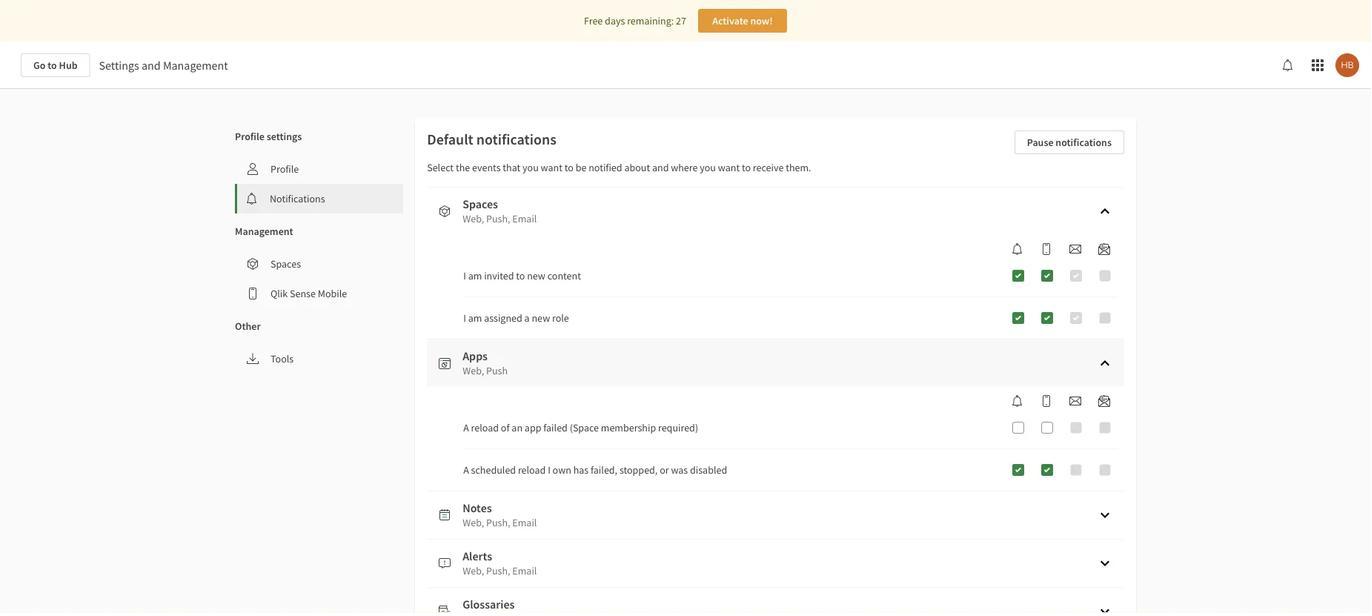 Task type: vqa. For each thing, say whether or not it's contained in the screenshot.
the top Notifications bundled in a daily email digest image
yes



Task type: locate. For each thing, give the bounding box(es) containing it.
a scheduled reload i own has failed, stopped, or was disabled
[[464, 463, 728, 477]]

web, down the alerts at the left bottom
[[463, 564, 484, 578]]

notifications bundled in a daily email digest element
[[1093, 243, 1117, 255], [1093, 395, 1117, 407]]

the
[[456, 161, 470, 174]]

push, inside "notes web, push, email"
[[486, 516, 511, 529]]

notifications sent to your email image
[[1070, 395, 1082, 407]]

1 notifications when using qlik sense in a browser element from the top
[[1006, 243, 1030, 255]]

am left assigned
[[468, 311, 482, 325]]

0 vertical spatial am
[[468, 269, 482, 283]]

(space
[[570, 421, 599, 435]]

push,
[[486, 212, 511, 225], [486, 516, 511, 529], [486, 564, 511, 578]]

to
[[48, 59, 57, 72], [565, 161, 574, 174], [742, 161, 751, 174], [516, 269, 525, 283]]

i
[[464, 269, 466, 283], [464, 311, 466, 325], [548, 463, 551, 477]]

activate
[[713, 14, 749, 27]]

spaces inside spaces web, push, email
[[463, 197, 498, 211]]

tools
[[271, 352, 294, 366]]

days
[[605, 14, 625, 27]]

alerts web, push, email
[[463, 549, 537, 578]]

2 vertical spatial push,
[[486, 564, 511, 578]]

glossaries
[[463, 597, 515, 612]]

reload left of
[[471, 421, 499, 435]]

2 web, from the top
[[463, 364, 484, 377]]

0 vertical spatial spaces
[[463, 197, 498, 211]]

1 push notifications in qlik sense mobile element from the top
[[1035, 243, 1059, 255]]

web, down notes
[[463, 516, 484, 529]]

notifications right pause
[[1056, 136, 1112, 149]]

email
[[513, 212, 537, 225], [513, 516, 537, 529], [513, 564, 537, 578]]

2 notifications bundled in a daily email digest image from the top
[[1099, 395, 1111, 407]]

and right settings
[[142, 58, 161, 73]]

spaces
[[463, 197, 498, 211], [271, 257, 301, 271]]

push notifications in qlik sense mobile element left notifications sent to your email icon
[[1035, 243, 1059, 255]]

and
[[142, 58, 161, 73], [652, 161, 669, 174]]

i am invited to new content
[[464, 269, 581, 283]]

web, inside "notes web, push, email"
[[463, 516, 484, 529]]

1 horizontal spatial notifications
[[1056, 136, 1112, 149]]

0 vertical spatial push notifications in qlik sense mobile element
[[1035, 243, 1059, 255]]

new
[[527, 269, 546, 283], [532, 311, 550, 325]]

1 vertical spatial notifications when using qlik sense in a browser element
[[1006, 395, 1030, 407]]

spaces web, push, email
[[463, 197, 537, 225]]

1 notifications bundled in a daily email digest image from the top
[[1099, 243, 1111, 255]]

to right invited
[[516, 269, 525, 283]]

am
[[468, 269, 482, 283], [468, 311, 482, 325]]

go
[[33, 59, 46, 72]]

notifications
[[477, 130, 557, 149], [1056, 136, 1112, 149]]

i left assigned
[[464, 311, 466, 325]]

1 notifications bundled in a daily email digest element from the top
[[1093, 243, 1117, 255]]

profile left settings
[[235, 130, 265, 143]]

27
[[676, 14, 687, 27]]

1 vertical spatial a
[[464, 463, 469, 477]]

1 horizontal spatial profile
[[271, 162, 299, 176]]

reload
[[471, 421, 499, 435], [518, 463, 546, 477]]

push notifications in qlik sense mobile element for i am assigned a new role
[[1035, 243, 1059, 255]]

web, for spaces
[[463, 212, 484, 225]]

content
[[548, 269, 581, 283]]

0 vertical spatial a
[[464, 421, 469, 435]]

you
[[523, 161, 539, 174], [700, 161, 716, 174]]

0 horizontal spatial management
[[163, 58, 228, 73]]

0 vertical spatial notifications bundled in a daily email digest element
[[1093, 243, 1117, 255]]

push, inside spaces web, push, email
[[486, 212, 511, 225]]

web, inside spaces web, push, email
[[463, 212, 484, 225]]

1 vertical spatial notifications bundled in a daily email digest element
[[1093, 395, 1117, 407]]

events
[[472, 161, 501, 174]]

push notifications in qlik sense mobile element left notifications sent to your email image at the right bottom of page
[[1035, 395, 1059, 407]]

notifications when using qlik sense in a browser element left notifications sent to your email icon
[[1006, 243, 1030, 255]]

default notifications
[[427, 130, 557, 149]]

1 email from the top
[[513, 212, 537, 225]]

1 horizontal spatial spaces
[[463, 197, 498, 211]]

push, down the events
[[486, 212, 511, 225]]

notifications sent to your email element
[[1064, 243, 1088, 255], [1064, 395, 1088, 407]]

0 horizontal spatial you
[[523, 161, 539, 174]]

notifications bundled in a daily email digest element right notifications sent to your email icon
[[1093, 243, 1117, 255]]

1 vertical spatial reload
[[518, 463, 546, 477]]

push, inside alerts web, push, email
[[486, 564, 511, 578]]

0 vertical spatial notifications when using qlik sense in a browser image
[[1012, 243, 1024, 255]]

hub
[[59, 59, 78, 72]]

new left content
[[527, 269, 546, 283]]

qlik
[[271, 287, 288, 300]]

select the events that you want to be notified about and where you want to receive them.
[[427, 161, 812, 174]]

am for assigned
[[468, 311, 482, 325]]

1 notifications sent to your email element from the top
[[1064, 243, 1088, 255]]

push, down notes
[[486, 516, 511, 529]]

and right about
[[652, 161, 669, 174]]

now!
[[751, 14, 773, 27]]

am left invited
[[468, 269, 482, 283]]

notified
[[589, 161, 623, 174]]

0 vertical spatial management
[[163, 58, 228, 73]]

notifications when using qlik sense in a browser element left notifications sent to your email image at the right bottom of page
[[1006, 395, 1030, 407]]

spaces up "qlik"
[[271, 257, 301, 271]]

a for a scheduled reload i own has failed, stopped, or was disabled
[[464, 463, 469, 477]]

0 vertical spatial and
[[142, 58, 161, 73]]

1 vertical spatial new
[[532, 311, 550, 325]]

0 vertical spatial notifications bundled in a daily email digest image
[[1099, 243, 1111, 255]]

that
[[503, 161, 521, 174]]

1 want from the left
[[541, 161, 563, 174]]

1 vertical spatial am
[[468, 311, 482, 325]]

2 email from the top
[[513, 516, 537, 529]]

am for invited
[[468, 269, 482, 283]]

2 push notifications in qlik sense mobile element from the top
[[1035, 395, 1059, 407]]

howard brown image
[[1336, 53, 1360, 77]]

reload left own
[[518, 463, 546, 477]]

1 vertical spatial email
[[513, 516, 537, 529]]

1 vertical spatial and
[[652, 161, 669, 174]]

0 horizontal spatial profile
[[235, 130, 265, 143]]

a left of
[[464, 421, 469, 435]]

new for content
[[527, 269, 546, 283]]

0 vertical spatial reload
[[471, 421, 499, 435]]

notifications for pause notifications
[[1056, 136, 1112, 149]]

notifications when using qlik sense in a browser image left notifications sent to your email icon
[[1012, 243, 1024, 255]]

web, down the
[[463, 212, 484, 225]]

0 vertical spatial email
[[513, 212, 537, 225]]

push notifications in qlik sense mobile image
[[1041, 243, 1053, 255], [1041, 395, 1053, 407]]

default
[[427, 130, 474, 149]]

2 push, from the top
[[486, 516, 511, 529]]

stopped,
[[620, 463, 658, 477]]

i for i am assigned a new role
[[464, 311, 466, 325]]

to left be
[[565, 161, 574, 174]]

notifications bundled in a daily email digest element for i am assigned a new role
[[1093, 243, 1117, 255]]

0 vertical spatial push,
[[486, 212, 511, 225]]

2 notifications when using qlik sense in a browser image from the top
[[1012, 395, 1024, 407]]

2 notifications when using qlik sense in a browser element from the top
[[1006, 395, 1030, 407]]

notifications sent to your email image
[[1070, 243, 1082, 255]]

1 vertical spatial push notifications in qlik sense mobile element
[[1035, 395, 1059, 407]]

a left scheduled
[[464, 463, 469, 477]]

go to hub
[[33, 59, 78, 72]]

push notifications in qlik sense mobile image left notifications sent to your email image at the right bottom of page
[[1041, 395, 1053, 407]]

spaces down the events
[[463, 197, 498, 211]]

want left be
[[541, 161, 563, 174]]

1 vertical spatial management
[[235, 225, 293, 238]]

web, inside alerts web, push, email
[[463, 564, 484, 578]]

0 horizontal spatial notifications
[[477, 130, 557, 149]]

email down that
[[513, 212, 537, 225]]

want
[[541, 161, 563, 174], [718, 161, 740, 174]]

about
[[625, 161, 650, 174]]

1 web, from the top
[[463, 212, 484, 225]]

2 push notifications in qlik sense mobile image from the top
[[1041, 395, 1053, 407]]

notes web, push, email
[[463, 501, 537, 529]]

2 vertical spatial email
[[513, 564, 537, 578]]

you right where
[[700, 161, 716, 174]]

notifications bundled in a daily email digest element for a scheduled reload i own has failed, stopped, or was disabled
[[1093, 395, 1117, 407]]

sense
[[290, 287, 316, 300]]

to right go
[[48, 59, 57, 72]]

0 vertical spatial new
[[527, 269, 546, 283]]

0 vertical spatial push notifications in qlik sense mobile image
[[1041, 243, 1053, 255]]

notifications when using qlik sense in a browser image
[[1012, 243, 1024, 255], [1012, 395, 1024, 407]]

notifications when using qlik sense in a browser image left notifications sent to your email image at the right bottom of page
[[1012, 395, 1024, 407]]

1 vertical spatial notifications bundled in a daily email digest image
[[1099, 395, 1111, 407]]

1 vertical spatial i
[[464, 311, 466, 325]]

failed
[[544, 421, 568, 435]]

2 notifications sent to your email element from the top
[[1064, 395, 1088, 407]]

want left 'receive'
[[718, 161, 740, 174]]

push, for spaces
[[486, 212, 511, 225]]

receive
[[753, 161, 784, 174]]

1 vertical spatial push notifications in qlik sense mobile image
[[1041, 395, 1053, 407]]

email up glossaries
[[513, 564, 537, 578]]

1 am from the top
[[468, 269, 482, 283]]

notifications inside button
[[1056, 136, 1112, 149]]

1 horizontal spatial you
[[700, 161, 716, 174]]

web,
[[463, 212, 484, 225], [463, 364, 484, 377], [463, 516, 484, 529], [463, 564, 484, 578]]

management
[[163, 58, 228, 73], [235, 225, 293, 238]]

new right a
[[532, 311, 550, 325]]

0 horizontal spatial reload
[[471, 421, 499, 435]]

web, inside apps web, push
[[463, 364, 484, 377]]

4 web, from the top
[[463, 564, 484, 578]]

free
[[584, 14, 603, 27]]

0 vertical spatial i
[[464, 269, 466, 283]]

notifications link
[[237, 184, 404, 214]]

1 vertical spatial notifications when using qlik sense in a browser image
[[1012, 395, 1024, 407]]

notifications bundled in a daily email digest element right notifications sent to your email image at the right bottom of page
[[1093, 395, 1117, 407]]

assigned
[[484, 311, 523, 325]]

2 am from the top
[[468, 311, 482, 325]]

notifications bundled in a daily email digest image
[[1099, 243, 1111, 255], [1099, 395, 1111, 407]]

select
[[427, 161, 454, 174]]

3 email from the top
[[513, 564, 537, 578]]

notifications up that
[[477, 130, 557, 149]]

a
[[464, 421, 469, 435], [464, 463, 469, 477]]

free days remaining: 27
[[584, 14, 687, 27]]

0 horizontal spatial want
[[541, 161, 563, 174]]

i left own
[[548, 463, 551, 477]]

1 vertical spatial profile
[[271, 162, 299, 176]]

3 push, from the top
[[486, 564, 511, 578]]

push notifications in qlik sense mobile image left notifications sent to your email icon
[[1041, 243, 1053, 255]]

profile up notifications at the top of the page
[[271, 162, 299, 176]]

was
[[671, 463, 688, 477]]

invited
[[484, 269, 514, 283]]

0 vertical spatial notifications sent to your email element
[[1064, 243, 1088, 255]]

qlik sense mobile
[[271, 287, 347, 300]]

web, for notes
[[463, 516, 484, 529]]

email inside alerts web, push, email
[[513, 564, 537, 578]]

of
[[501, 421, 510, 435]]

you right that
[[523, 161, 539, 174]]

activate now! link
[[698, 9, 787, 33]]

1 horizontal spatial want
[[718, 161, 740, 174]]

tools link
[[235, 344, 404, 374]]

notifications bundled in a daily email digest image right notifications sent to your email icon
[[1099, 243, 1111, 255]]

glossaries button
[[427, 588, 1125, 613]]

web, down apps
[[463, 364, 484, 377]]

1 vertical spatial push,
[[486, 516, 511, 529]]

0 horizontal spatial spaces
[[271, 257, 301, 271]]

0 horizontal spatial and
[[142, 58, 161, 73]]

2 notifications bundled in a daily email digest element from the top
[[1093, 395, 1117, 407]]

1 push notifications in qlik sense mobile image from the top
[[1041, 243, 1053, 255]]

push, down the alerts at the left bottom
[[486, 564, 511, 578]]

notifications bundled in a daily email digest image right notifications sent to your email image at the right bottom of page
[[1099, 395, 1111, 407]]

email inside "notes web, push, email"
[[513, 516, 537, 529]]

push notifications in qlik sense mobile element
[[1035, 243, 1059, 255], [1035, 395, 1059, 407]]

required)
[[658, 421, 699, 435]]

spaces link
[[235, 249, 404, 279]]

notifications bundled in a daily email digest image for i am assigned a new role
[[1099, 243, 1111, 255]]

notifications when using qlik sense in a browser element
[[1006, 243, 1030, 255], [1006, 395, 1030, 407]]

push, for notes
[[486, 516, 511, 529]]

3 web, from the top
[[463, 516, 484, 529]]

email up alerts web, push, email
[[513, 516, 537, 529]]

1 a from the top
[[464, 421, 469, 435]]

1 vertical spatial notifications sent to your email element
[[1064, 395, 1088, 407]]

email inside spaces web, push, email
[[513, 212, 537, 225]]

0 vertical spatial notifications when using qlik sense in a browser element
[[1006, 243, 1030, 255]]

1 vertical spatial spaces
[[271, 257, 301, 271]]

a
[[525, 311, 530, 325]]

0 vertical spatial profile
[[235, 130, 265, 143]]

profile
[[235, 130, 265, 143], [271, 162, 299, 176]]

1 notifications when using qlik sense in a browser image from the top
[[1012, 243, 1024, 255]]

2 a from the top
[[464, 463, 469, 477]]

1 push, from the top
[[486, 212, 511, 225]]

i left invited
[[464, 269, 466, 283]]

push notifications in qlik sense mobile image for i am assigned a new role
[[1041, 243, 1053, 255]]



Task type: describe. For each thing, give the bounding box(es) containing it.
email for notes
[[513, 516, 537, 529]]

profile for profile
[[271, 162, 299, 176]]

disabled
[[690, 463, 728, 477]]

push
[[486, 364, 508, 377]]

profile for profile settings
[[235, 130, 265, 143]]

pause notifications button
[[1015, 131, 1125, 154]]

settings and management
[[99, 58, 228, 73]]

i am assigned a new role
[[464, 311, 569, 325]]

notifications for default notifications
[[477, 130, 557, 149]]

mobile
[[318, 287, 347, 300]]

web, for apps
[[463, 364, 484, 377]]

notifications
[[270, 192, 325, 205]]

scheduled
[[471, 463, 516, 477]]

push notifications in qlik sense mobile element for a scheduled reload i own has failed, stopped, or was disabled
[[1035, 395, 1059, 407]]

role
[[552, 311, 569, 325]]

a for a reload of an app failed (space membership required)
[[464, 421, 469, 435]]

where
[[671, 161, 698, 174]]

to inside "link"
[[48, 59, 57, 72]]

push notifications in qlik sense mobile image for a scheduled reload i own has failed, stopped, or was disabled
[[1041, 395, 1053, 407]]

settings
[[99, 58, 139, 73]]

notifications when using qlik sense in a browser image for i am assigned a new role
[[1012, 243, 1024, 255]]

remaining:
[[627, 14, 674, 27]]

has
[[574, 463, 589, 477]]

a reload of an app failed (space membership required)
[[464, 421, 699, 435]]

notifications sent to your email element for a scheduled reload i own has failed, stopped, or was disabled
[[1064, 395, 1088, 407]]

other
[[235, 320, 261, 333]]

new for role
[[532, 311, 550, 325]]

1 horizontal spatial and
[[652, 161, 669, 174]]

notifications sent to your email element for i am assigned a new role
[[1064, 243, 1088, 255]]

or
[[660, 463, 669, 477]]

profile settings
[[235, 130, 302, 143]]

push, for alerts
[[486, 564, 511, 578]]

2 want from the left
[[718, 161, 740, 174]]

pause
[[1028, 136, 1054, 149]]

failed,
[[591, 463, 618, 477]]

membership
[[601, 421, 656, 435]]

notifications when using qlik sense in a browser element for a scheduled reload i own has failed, stopped, or was disabled
[[1006, 395, 1030, 407]]

i for i am invited to new content
[[464, 269, 466, 283]]

go to hub link
[[21, 53, 90, 77]]

app
[[525, 421, 542, 435]]

1 you from the left
[[523, 161, 539, 174]]

notes
[[463, 501, 492, 515]]

profile link
[[235, 154, 404, 184]]

notifications bundled in a daily email digest image for a scheduled reload i own has failed, stopped, or was disabled
[[1099, 395, 1111, 407]]

2 vertical spatial i
[[548, 463, 551, 477]]

own
[[553, 463, 572, 477]]

email for spaces
[[513, 212, 537, 225]]

them.
[[786, 161, 812, 174]]

an
[[512, 421, 523, 435]]

web, for alerts
[[463, 564, 484, 578]]

activate now!
[[713, 14, 773, 27]]

apps
[[463, 349, 488, 363]]

1 horizontal spatial reload
[[518, 463, 546, 477]]

be
[[576, 161, 587, 174]]

2 you from the left
[[700, 161, 716, 174]]

apps web, push
[[463, 349, 508, 377]]

to left 'receive'
[[742, 161, 751, 174]]

pause notifications
[[1028, 136, 1112, 149]]

spaces for spaces
[[271, 257, 301, 271]]

alerts
[[463, 549, 492, 564]]

email for alerts
[[513, 564, 537, 578]]

qlik sense mobile link
[[235, 279, 404, 308]]

notifications when using qlik sense in a browser image for a scheduled reload i own has failed, stopped, or was disabled
[[1012, 395, 1024, 407]]

1 horizontal spatial management
[[235, 225, 293, 238]]

spaces for spaces web, push, email
[[463, 197, 498, 211]]

notifications when using qlik sense in a browser element for i am assigned a new role
[[1006, 243, 1030, 255]]

settings
[[267, 130, 302, 143]]



